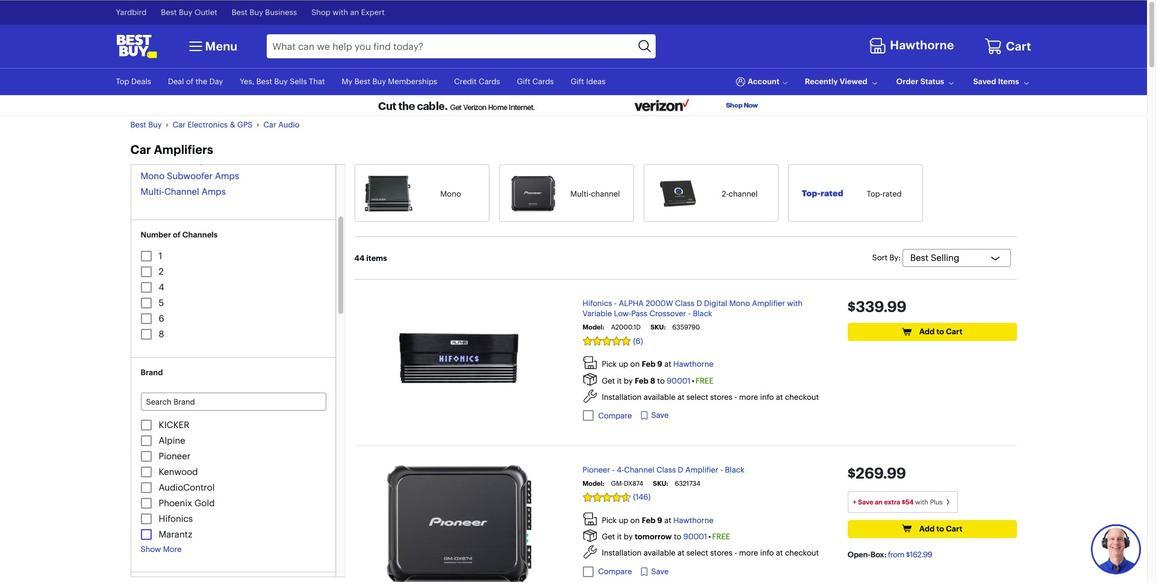 Task type: locate. For each thing, give the bounding box(es) containing it.
+ save an extra $54 with plus
[[853, 498, 943, 507]]

recently
[[805, 76, 838, 86]]

0 vertical spatial more
[[739, 393, 758, 402]]

black up (146) link
[[725, 465, 745, 475]]

open-box: from $162.99
[[848, 550, 932, 560]]

info for get it by tomorrow to 90001 • free
[[760, 549, 774, 559]]

1 vertical spatial amplifier
[[685, 465, 718, 475]]

pick
[[602, 360, 617, 369], [602, 516, 617, 526]]

add for pioneer - 4-channel class d amplifier - black
[[919, 525, 935, 534]]

with inside hifonics - alpha 2000w class d digital mono amplifier with variable low-pass crossover - black
[[787, 299, 803, 308]]

1 get from the top
[[602, 376, 615, 386]]

by
[[624, 376, 633, 386], [624, 533, 633, 542]]

0 vertical spatial select
[[687, 393, 708, 402]]

1 vertical spatial add to cart button
[[848, 521, 1017, 539]]

0 vertical spatial save button
[[639, 410, 669, 422]]

2 vertical spatial hawthorne
[[673, 516, 714, 526]]

2 model: from the top
[[583, 480, 605, 488]]

1 compare checkbox from the top
[[583, 411, 593, 422]]

black down digital
[[693, 309, 712, 319]]

0 horizontal spatial amplifier
[[685, 465, 718, 475]]

mono link
[[354, 165, 489, 222]]

an left expert
[[350, 7, 359, 17]]

class inside hifonics - alpha 2000w class d digital mono amplifier with variable low-pass crossover - black
[[675, 299, 695, 308]]

1 vertical spatial class
[[657, 465, 676, 475]]

0 horizontal spatial an
[[350, 7, 359, 17]]

saved items button
[[973, 76, 1031, 87]]

90001 button down (146) link
[[683, 533, 707, 542]]

model: for pioneer - 4-channel class d amplifier - black
[[583, 480, 605, 488]]

items
[[366, 254, 387, 263]]

1 vertical spatial more
[[739, 549, 758, 559]]

free
[[696, 376, 714, 386], [712, 533, 730, 542]]

2 installation from the top
[[602, 549, 642, 559]]

2 compare checkbox from the top
[[583, 567, 593, 578]]

of for number
[[173, 230, 181, 240]]

0 vertical spatial hawthorne button
[[673, 360, 714, 369]]

2 vertical spatial mono
[[729, 299, 750, 308]]

9 for feb 8
[[657, 360, 662, 369]]

sku: down the pioneer - 4-channel class d amplifier - black link
[[653, 480, 668, 488]]

1 horizontal spatial •
[[709, 533, 711, 542]]

multi-channel
[[571, 189, 620, 199]]

get down a2000.1d on the right
[[602, 376, 615, 386]]

available down get it by feb 8 to 90001 • free on the right of the page
[[644, 393, 676, 402]]

1 horizontal spatial an
[[875, 498, 883, 507]]

• down the '(6)' 'link'
[[692, 376, 694, 386]]

day
[[209, 76, 223, 86]]

2 it from the top
[[617, 533, 622, 542]]

1 horizontal spatial black
[[725, 465, 745, 475]]

channels
[[182, 230, 218, 240]]

0 horizontal spatial •
[[692, 376, 694, 386]]

1 checkout from the top
[[785, 393, 819, 402]]

cards up advertisement element
[[533, 76, 554, 86]]

2 add from the top
[[919, 525, 935, 534]]

1 vertical spatial by
[[624, 533, 633, 542]]

2-channel link
[[643, 165, 778, 222]]

hawthorne button down (146) link
[[673, 516, 714, 526]]

save button down tomorrow
[[639, 567, 669, 579]]

2 channel from the left
[[729, 189, 758, 199]]

amplifiers
[[154, 142, 213, 157]]

1 vertical spatial save
[[858, 498, 873, 507]]

sku: down crossover
[[651, 324, 666, 332]]

order
[[896, 76, 919, 86]]

90001 down (146) link
[[683, 533, 707, 542]]

1 vertical spatial pioneer
[[583, 465, 610, 475]]

0 horizontal spatial black
[[693, 309, 712, 319]]

car
[[173, 120, 186, 129], [263, 120, 276, 129], [130, 142, 151, 157]]

feb down (6)
[[635, 376, 649, 386]]

90001 down the '(6)' 'link'
[[667, 376, 691, 386]]

0 vertical spatial compare
[[598, 411, 632, 421]]

1 up from the top
[[619, 360, 628, 369]]

0 vertical spatial stores
[[710, 393, 733, 402]]

Alpine checkbox
[[141, 436, 151, 447]]

List is populated as you type. Navigate forward to read and select from the list text field
[[141, 393, 326, 411]]

channel
[[591, 189, 620, 199], [729, 189, 758, 199]]

kenwood
[[159, 467, 198, 478]]

0 vertical spatial amplifier
[[752, 299, 785, 308]]

save button
[[639, 410, 669, 422], [639, 567, 669, 579]]

free down (146) link
[[712, 533, 730, 542]]

class up crossover
[[675, 299, 695, 308]]

top-rated link
[[788, 165, 923, 222]]

crossover
[[650, 309, 686, 319]]

1 vertical spatial mono
[[440, 189, 461, 199]]

plus
[[930, 498, 943, 507]]

compare checkbox for get it by feb 8 to 90001 • free
[[583, 411, 593, 422]]

more for get it by feb 8 to 90001 • free
[[739, 393, 758, 402]]

number
[[141, 230, 171, 240]]

1 vertical spatial an
[[875, 498, 883, 507]]

save down get it by feb 8 to 90001 • free on the right of the page
[[651, 411, 669, 421]]

6321734
[[675, 480, 701, 488]]

buy left business
[[250, 7, 263, 17]]

1 gift from the left
[[517, 76, 530, 86]]

1 more from the top
[[739, 393, 758, 402]]

car amplifiers
[[130, 142, 213, 157]]

•
[[692, 376, 694, 386], [709, 533, 711, 542]]

add for hifonics - alpha 2000w class d digital mono amplifier with variable low-pass crossover - black
[[919, 327, 935, 337]]

best
[[161, 7, 177, 17], [232, 7, 248, 17], [256, 76, 272, 86], [355, 76, 370, 86], [130, 120, 146, 129]]

gift
[[517, 76, 530, 86], [571, 76, 584, 86]]

1 horizontal spatial channel
[[729, 189, 758, 199]]

gift cards link
[[517, 76, 554, 86]]

1 link
[[159, 251, 162, 262]]

best inside best buy outlet link
[[161, 7, 177, 17]]

channel inside 'link'
[[729, 189, 758, 199]]

installation available at select stores - more info at checkout for •
[[602, 393, 819, 402]]

best for best buy outlet
[[161, 7, 177, 17]]

dx874
[[624, 480, 643, 488]]

0 vertical spatial compare checkbox
[[583, 411, 593, 422]]

save
[[651, 411, 669, 421], [858, 498, 873, 507], [651, 567, 669, 577]]

hifonics up variable
[[583, 299, 612, 308]]

1 vertical spatial info
[[760, 549, 774, 559]]

with
[[333, 7, 348, 17], [787, 299, 803, 308], [915, 498, 929, 507]]

available for tomorrow
[[644, 549, 676, 559]]

best inside best buy business link
[[232, 7, 248, 17]]

0 vertical spatial class
[[675, 299, 695, 308]]

2 add to cart button from the top
[[848, 521, 1017, 539]]

add to cart button
[[848, 324, 1017, 342], [848, 521, 1017, 539]]

installation available at select stores - more info at checkout down get it by tomorrow to 90001 • free
[[602, 549, 819, 559]]

2 installation available at select stores - more info at checkout from the top
[[602, 549, 819, 559]]

1 vertical spatial hawthorne button
[[673, 516, 714, 526]]

select down get it by feb 8 to 90001 • free on the right of the page
[[687, 393, 708, 402]]

0 vertical spatial 90001 button
[[667, 376, 691, 386]]

0 vertical spatial d
[[697, 299, 702, 308]]

my best buy memberships
[[342, 76, 437, 86]]

2 available from the top
[[644, 549, 676, 559]]

deal of the day
[[168, 76, 223, 86]]

pioneer down the alpine
[[159, 451, 191, 462]]

best for best buy business
[[232, 7, 248, 17]]

cards for credit cards
[[479, 76, 500, 86]]

buy for best buy
[[148, 120, 162, 129]]

feb up get it by feb 8 to 90001 • free on the right of the page
[[642, 360, 656, 369]]

2- for channel
[[141, 155, 148, 166]]

installation for feb 8
[[602, 393, 642, 402]]

d inside hifonics - alpha 2000w class d digital mono amplifier with variable low-pass crossover - black
[[697, 299, 702, 308]]

an left extra on the bottom
[[875, 498, 883, 507]]

to
[[937, 327, 944, 337], [657, 376, 665, 386], [937, 525, 944, 534], [674, 533, 681, 542]]

of inside utility element
[[186, 76, 193, 86]]

(6) link
[[583, 336, 828, 347]]

amplifier up 6321734
[[685, 465, 718, 475]]

1 vertical spatial cart
[[946, 327, 963, 337]]

get it by tomorrow to 90001 • free
[[602, 533, 730, 542]]

recently viewed
[[805, 76, 868, 86]]

buy left outlet
[[179, 7, 192, 17]]

gift left ideas
[[571, 76, 584, 86]]

1 vertical spatial checkout
[[785, 549, 819, 559]]

amps down the mono subwoofer amps link
[[202, 186, 226, 198]]

best right the yes,
[[256, 76, 272, 86]]

2 on from the top
[[630, 516, 640, 526]]

hawthorne button down the '(6)' 'link'
[[673, 360, 714, 369]]

on down (6)
[[630, 360, 640, 369]]

d
[[697, 299, 702, 308], [678, 465, 683, 475]]

1 compare from the top
[[598, 411, 632, 421]]

best up car amplifiers
[[130, 120, 146, 129]]

gift for gift ideas
[[571, 76, 584, 86]]

90001 button
[[667, 376, 691, 386], [683, 533, 707, 542]]

class for channel
[[657, 465, 676, 475]]

2 up from the top
[[619, 516, 628, 526]]

by for tomorrow
[[624, 533, 633, 542]]

2 9 from the top
[[657, 516, 662, 526]]

0 horizontal spatial mono
[[141, 171, 165, 182]]

of right "number"
[[173, 230, 181, 240]]

1 vertical spatial sku:
[[653, 480, 668, 488]]

cards
[[479, 76, 500, 86], [533, 76, 554, 86]]

2- inside 'link'
[[722, 189, 729, 199]]

1 installation from the top
[[602, 393, 642, 402]]

0 horizontal spatial d
[[678, 465, 683, 475]]

bestbuy.com image
[[116, 34, 157, 58]]

1 stores from the top
[[710, 393, 733, 402]]

0 vertical spatial pick
[[602, 360, 617, 369]]

gift right credit cards
[[517, 76, 530, 86]]

1 horizontal spatial with
[[787, 299, 803, 308]]

1 vertical spatial available
[[644, 549, 676, 559]]

1 horizontal spatial car
[[173, 120, 186, 129]]

buy left sells
[[274, 76, 288, 86]]

by for feb
[[624, 376, 633, 386]]

(146)
[[633, 493, 651, 502]]

it down a2000.1d on the right
[[617, 376, 622, 386]]

1 horizontal spatial pioneer
[[583, 465, 610, 475]]

0 horizontal spatial with
[[333, 7, 348, 17]]

2 save button from the top
[[639, 567, 669, 579]]

1 vertical spatial d
[[678, 465, 683, 475]]

mono inside 2-channel amps mono subwoofer amps multi-channel amps
[[141, 171, 165, 182]]

2 vertical spatial feb
[[642, 516, 656, 526]]

amps right subwoofer
[[215, 171, 239, 182]]

0 vertical spatial pioneer
[[159, 451, 191, 462]]

2 cards from the left
[[533, 76, 554, 86]]

hifonics inside hifonics - alpha 2000w class d digital mono amplifier with variable low-pass crossover - black
[[583, 299, 612, 308]]

0 vertical spatial save
[[651, 411, 669, 421]]

it for tomorrow
[[617, 533, 622, 542]]

checkout
[[785, 393, 819, 402], [785, 549, 819, 559]]

viewed
[[840, 76, 868, 86]]

0 vertical spatial an
[[350, 7, 359, 17]]

0 vertical spatial info
[[760, 393, 774, 402]]

1 info from the top
[[760, 393, 774, 402]]

top deals
[[116, 76, 151, 86]]

gold
[[194, 498, 215, 509]]

phoenix gold link
[[159, 498, 215, 509]]

2 get from the top
[[602, 533, 615, 542]]

black inside hifonics - alpha 2000w class d digital mono amplifier with variable low-pass crossover - black
[[693, 309, 712, 319]]

installation
[[602, 393, 642, 402], [602, 549, 642, 559]]

2 horizontal spatial car
[[263, 120, 276, 129]]

kicker
[[159, 420, 189, 431]]

model: down variable
[[583, 324, 605, 332]]

select down get it by tomorrow to 90001 • free
[[687, 549, 708, 559]]

0 vertical spatial feb
[[642, 360, 656, 369]]

0 horizontal spatial cards
[[479, 76, 500, 86]]

0 vertical spatial pick up on feb 9 at hawthorne
[[602, 360, 714, 369]]

checkout for get it by feb 8 to 90001 • free
[[785, 393, 819, 402]]

hawthorne down (146) link
[[673, 516, 714, 526]]

model: left gm-
[[583, 480, 605, 488]]

0 vertical spatial 9
[[657, 360, 662, 369]]

1 save button from the top
[[639, 410, 669, 422]]

cards right credit
[[479, 76, 500, 86]]

audiocontrol
[[159, 482, 215, 494]]

9 up get it by feb 8 to 90001 • free on the right of the page
[[657, 360, 662, 369]]

2 compare from the top
[[598, 567, 632, 577]]

digital
[[704, 299, 727, 308]]

9 up get it by tomorrow to 90001 • free
[[657, 516, 662, 526]]

mono inside hifonics - alpha 2000w class d digital mono amplifier with variable low-pass crossover - black
[[729, 299, 750, 308]]

available down tomorrow
[[644, 549, 676, 559]]

0 vertical spatial installation available at select stores - more info at checkout
[[602, 393, 819, 402]]

sku: for (146)
[[653, 480, 668, 488]]

2 stores from the top
[[710, 549, 733, 559]]

d left digital
[[697, 299, 702, 308]]

0 vertical spatial it
[[617, 376, 622, 386]]

an for with
[[350, 7, 359, 17]]

1 vertical spatial on
[[630, 516, 640, 526]]

by:
[[890, 253, 901, 263]]

an for save
[[875, 498, 883, 507]]

4
[[159, 282, 164, 293]]

2 hawthorne button from the top
[[673, 516, 714, 526]]

pick down a2000.1d on the right
[[602, 360, 617, 369]]

1 horizontal spatial d
[[697, 299, 702, 308]]

1 vertical spatial installation available at select stores - more info at checkout
[[602, 549, 819, 559]]

by left tomorrow
[[624, 533, 633, 542]]

1 model: from the top
[[583, 324, 605, 332]]

1 vertical spatial compare checkbox
[[583, 567, 593, 578]]

hawthorne up 'order status'
[[890, 37, 954, 52]]

$269.99
[[848, 465, 906, 483]]

buy for best buy outlet
[[179, 7, 192, 17]]

class up 6321734
[[657, 465, 676, 475]]

AudioControl checkbox
[[141, 483, 151, 494]]

0 vertical spatial black
[[693, 309, 712, 319]]

open-
[[848, 550, 871, 560]]

pioneer - 4-channel class d amplifier - black - front_zoom image
[[386, 465, 531, 583]]

marantz
[[159, 529, 192, 541]]

1 vertical spatial add
[[919, 525, 935, 534]]

0 horizontal spatial 8
[[159, 329, 164, 340]]

black
[[693, 309, 712, 319], [725, 465, 745, 475]]

yardbird
[[116, 7, 147, 17]]

1 pick up on feb 9 at hawthorne from the top
[[602, 360, 714, 369]]

pick up on feb 9 at hawthorne up tomorrow
[[602, 516, 714, 526]]

1 horizontal spatial gift
[[571, 76, 584, 86]]

(6)
[[633, 336, 643, 346]]

hifonics link
[[159, 514, 193, 525]]

channel down subwoofer
[[164, 186, 199, 198]]

channel for 2-
[[729, 189, 758, 199]]

hifonics - alpha 2000w class d digital mono amplifier with variable low-pass crossover - black
[[583, 299, 803, 319]]

save right +
[[858, 498, 873, 507]]

best right outlet
[[232, 7, 248, 17]]

2-channel amps link
[[141, 155, 210, 166]]

save button for tomorrow
[[639, 567, 669, 579]]

buy for best buy business
[[250, 7, 263, 17]]

pass
[[631, 309, 648, 319]]

1 vertical spatial add to cart
[[919, 525, 963, 534]]

multi- inside 2-channel amps mono subwoofer amps multi-channel amps
[[141, 186, 164, 198]]

hifonics for hifonics
[[159, 514, 193, 525]]

4 link
[[159, 282, 164, 293]]

channel up subwoofer
[[148, 155, 183, 166]]

1 available from the top
[[644, 393, 676, 402]]

2 pick up on feb 9 at hawthorne from the top
[[602, 516, 714, 526]]

add
[[919, 327, 935, 337], [919, 525, 935, 534]]

9 for tomorrow
[[657, 516, 662, 526]]

hawthorne for hifonics - alpha 2000w class d digital mono amplifier with variable low-pass crossover - black
[[673, 360, 714, 369]]

9
[[657, 360, 662, 369], [657, 516, 662, 526]]

1 select from the top
[[687, 393, 708, 402]]

2- inside 2-channel amps mono subwoofer amps multi-channel amps
[[141, 155, 148, 166]]

1 it from the top
[[617, 376, 622, 386]]

of left the
[[186, 76, 193, 86]]

model: for hifonics - alpha 2000w class d digital mono amplifier with variable low-pass crossover - black
[[583, 324, 605, 332]]

8 checkbox
[[141, 329, 151, 340]]

pioneer
[[159, 451, 191, 462], [583, 465, 610, 475]]

2 vertical spatial with
[[915, 498, 929, 507]]

hifonics
[[583, 299, 612, 308], [159, 514, 193, 525]]

installation down get it by feb 8 to 90001 • free on the right of the page
[[602, 393, 642, 402]]

ideas
[[586, 76, 606, 86]]

0 vertical spatial available
[[644, 393, 676, 402]]

utility element
[[116, 68, 1031, 95]]

1 horizontal spatial hifonics
[[583, 299, 612, 308]]

multi-channel amps link
[[141, 186, 226, 198]]

1 vertical spatial up
[[619, 516, 628, 526]]

get left tomorrow
[[602, 533, 615, 542]]

Compare checkbox
[[583, 411, 593, 422], [583, 567, 593, 578]]

amps up the mono subwoofer amps link
[[186, 155, 210, 166]]

add to cart button for hifonics - alpha 2000w class d digital mono amplifier with variable low-pass crossover - black
[[848, 324, 1017, 342]]

amplifier right digital
[[752, 299, 785, 308]]

1 vertical spatial •
[[709, 533, 711, 542]]

2 more from the top
[[739, 549, 758, 559]]

1 horizontal spatial mono
[[440, 189, 461, 199]]

select for •
[[687, 549, 708, 559]]

shop
[[311, 7, 331, 17]]

on for feb 8
[[630, 360, 640, 369]]

save down get it by tomorrow to 90001 • free
[[651, 567, 669, 577]]

1 by from the top
[[624, 376, 633, 386]]

1 vertical spatial save button
[[639, 567, 669, 579]]

2 vertical spatial cart
[[946, 525, 963, 534]]

stores
[[710, 393, 733, 402], [710, 549, 733, 559]]

1 vertical spatial model:
[[583, 480, 605, 488]]

save button down get it by feb 8 to 90001 • free on the right of the page
[[639, 410, 669, 422]]

hifonics up marantz link
[[159, 514, 193, 525]]

account
[[748, 76, 780, 86]]

1 add to cart button from the top
[[848, 324, 1017, 342]]

d up 6321734
[[678, 465, 683, 475]]

channel up 'dx874'
[[624, 465, 655, 475]]

2 gift from the left
[[571, 76, 584, 86]]

1 channel from the left
[[591, 189, 620, 199]]

1 cards from the left
[[479, 76, 500, 86]]

it left tomorrow
[[617, 533, 622, 542]]

0 vertical spatial hawthorne
[[890, 37, 954, 52]]

1 vertical spatial it
[[617, 533, 622, 542]]

0 vertical spatial get
[[602, 376, 615, 386]]

0 vertical spatial by
[[624, 376, 633, 386]]

save button for feb 8
[[639, 410, 669, 422]]

car down best buy
[[130, 142, 151, 157]]

1 add to cart from the top
[[919, 327, 963, 337]]

1 vertical spatial pick
[[602, 516, 617, 526]]

1 vertical spatial amps
[[215, 171, 239, 182]]

stores down get it by tomorrow to 90001 • free
[[710, 549, 733, 559]]

hawthorne button
[[673, 360, 714, 369], [673, 516, 714, 526]]

2 pick from the top
[[602, 516, 617, 526]]

get for get it by tomorrow to 90001 • free
[[602, 533, 615, 542]]

of
[[186, 76, 193, 86], [173, 230, 181, 240]]

1 pick from the top
[[602, 360, 617, 369]]

feb up tomorrow
[[642, 516, 656, 526]]

car left audio
[[263, 120, 276, 129]]

90001 button down the '(6)' 'link'
[[667, 376, 691, 386]]

1 add from the top
[[919, 327, 935, 337]]

1 vertical spatial with
[[787, 299, 803, 308]]

save for •
[[651, 411, 669, 421]]

1 horizontal spatial amplifier
[[752, 299, 785, 308]]

4 checkbox
[[141, 282, 151, 293]]

pick up on feb 9 at hawthorne up get it by feb 8 to 90001 • free on the right of the page
[[602, 360, 714, 369]]

saved
[[973, 76, 996, 86]]

0 vertical spatial checkout
[[785, 393, 819, 402]]

buy up car amplifiers
[[148, 120, 162, 129]]

2 add to cart from the top
[[919, 525, 963, 534]]

up down a2000.1d on the right
[[619, 360, 628, 369]]

1 on from the top
[[630, 360, 640, 369]]

car up amplifiers
[[173, 120, 186, 129]]

1 horizontal spatial cards
[[533, 76, 554, 86]]

by down a2000.1d on the right
[[624, 376, 633, 386]]

on down (146)
[[630, 516, 640, 526]]

sort
[[872, 253, 888, 263]]

stores down the '(6)' 'link'
[[710, 393, 733, 402]]

1 9 from the top
[[657, 360, 662, 369]]

multi-
[[141, 186, 164, 198], [571, 189, 591, 199]]

2 link
[[159, 266, 164, 278]]

2 checkout from the top
[[785, 549, 819, 559]]

2 select from the top
[[687, 549, 708, 559]]

up down gm-dx874 at the right
[[619, 516, 628, 526]]

2 info from the top
[[760, 549, 774, 559]]

1 vertical spatial stores
[[710, 549, 733, 559]]

pioneer left 4-
[[583, 465, 610, 475]]

installation available at select stores - more info at checkout down get it by feb 8 to 90001 • free on the right of the page
[[602, 393, 819, 402]]

hifonics for hifonics - alpha 2000w class d digital mono amplifier with variable low-pass crossover - black
[[583, 299, 612, 308]]

hawthorne down the '(6)' 'link'
[[673, 360, 714, 369]]

0 horizontal spatial hifonics
[[159, 514, 193, 525]]

info for get it by feb 8 to 90001 • free
[[760, 393, 774, 402]]

90001
[[667, 376, 691, 386], [683, 533, 707, 542]]

pick down gm-
[[602, 516, 617, 526]]

4-
[[617, 465, 624, 475]]

2 by from the top
[[624, 533, 633, 542]]

class for 2000w
[[675, 299, 695, 308]]

cart for hifonics - alpha 2000w class d digital mono amplifier with variable low-pass crossover - black
[[946, 327, 963, 337]]

0 horizontal spatial pioneer
[[159, 451, 191, 462]]

best buy help human beacon image
[[1090, 524, 1142, 575]]

pioneer - 4-channel class d amplifier - black link
[[583, 465, 745, 475]]

0 vertical spatial mono
[[141, 171, 165, 182]]

pick up on feb 9 at hawthorne for tomorrow
[[602, 516, 714, 526]]

installation down tomorrow
[[602, 549, 642, 559]]

free down the '(6)' 'link'
[[696, 376, 714, 386]]

• down (146) link
[[709, 533, 711, 542]]

1 vertical spatial installation
[[602, 549, 642, 559]]

sku: for (6)
[[651, 324, 666, 332]]

best left outlet
[[161, 7, 177, 17]]

2-channel
[[722, 189, 758, 199]]

1 installation available at select stores - more info at checkout from the top
[[602, 393, 819, 402]]

1 hawthorne button from the top
[[673, 360, 714, 369]]



Task type: describe. For each thing, give the bounding box(es) containing it.
phoenix gold
[[159, 498, 215, 509]]

up for feb 8
[[619, 360, 628, 369]]

Type to search. Navigate forward to hear suggestions text field
[[266, 34, 635, 58]]

more for get it by tomorrow to 90001 • free
[[739, 549, 758, 559]]

compare checkbox for get it by tomorrow to 90001 • free
[[583, 567, 593, 578]]

6 link
[[159, 313, 164, 325]]

best buy outlet link
[[161, 7, 217, 17]]

amplifier inside hifonics - alpha 2000w class d digital mono amplifier with variable low-pass crossover - black
[[752, 299, 785, 308]]

advertisement element
[[282, 96, 866, 115]]

5
[[159, 298, 164, 309]]

yes, best buy sells that
[[240, 76, 325, 86]]

pioneer - 4-channel class d amplifier - black
[[583, 465, 745, 475]]

pioneer for pioneer - 4-channel class d amplifier - black
[[583, 465, 610, 475]]

car for car amplifiers
[[130, 142, 151, 157]]

1 vertical spatial channel
[[164, 186, 199, 198]]

1 horizontal spatial multi-
[[571, 189, 591, 199]]

a2000.1d
[[611, 324, 641, 332]]

shop with an expert
[[311, 7, 385, 17]]

installation available at select stores - more info at checkout for free
[[602, 549, 819, 559]]

order status button
[[896, 76, 956, 87]]

my
[[342, 76, 353, 86]]

best buy
[[130, 120, 162, 129]]

0 vertical spatial •
[[692, 376, 694, 386]]

hawthorne inside dropdown button
[[890, 37, 954, 52]]

alpine link
[[159, 435, 185, 447]]

d for amplifier
[[678, 465, 683, 475]]

account button
[[736, 76, 788, 88]]

add to cart for hifonics - alpha 2000w class d digital mono amplifier with variable low-pass crossover - black
[[919, 327, 963, 337]]

box:
[[871, 550, 886, 560]]

car audio link
[[263, 120, 304, 129]]

hawthorne button for 90001
[[673, 360, 714, 369]]

0 vertical spatial free
[[696, 376, 714, 386]]

1 vertical spatial feb
[[635, 376, 649, 386]]

2
[[159, 266, 164, 278]]

deals
[[131, 76, 151, 86]]

low-
[[614, 309, 631, 319]]

0 vertical spatial channel
[[148, 155, 183, 166]]

credit cards
[[454, 76, 500, 86]]

top
[[116, 76, 129, 86]]

6
[[159, 313, 164, 325]]

variable
[[583, 309, 612, 319]]

$339.99
[[848, 298, 907, 316]]

compare for get it by feb 8 to 90001 • free
[[598, 411, 632, 421]]

gm-
[[611, 480, 624, 488]]

2- for channel
[[722, 189, 729, 199]]

it for feb 8
[[617, 376, 622, 386]]

0 vertical spatial with
[[333, 7, 348, 17]]

90001 button for 90001
[[667, 376, 691, 386]]

my best buy memberships link
[[342, 76, 437, 86]]

kicker link
[[159, 420, 189, 431]]

d for digital
[[697, 299, 702, 308]]

Pioneer checkbox
[[141, 452, 151, 462]]

add to cart button for pioneer - 4-channel class d amplifier - black
[[848, 521, 1017, 539]]

save for free
[[651, 567, 669, 577]]

yes, best buy sells that link
[[240, 76, 325, 86]]

checkout for get it by tomorrow to 90001 • free
[[785, 549, 819, 559]]

compare for get it by tomorrow to 90001 • free
[[598, 567, 632, 577]]

0 vertical spatial cart
[[1006, 38, 1031, 53]]

rated
[[883, 189, 902, 199]]

1 vertical spatial black
[[725, 465, 745, 475]]

cart icon image
[[985, 37, 1003, 55]]

1 vertical spatial 8
[[650, 376, 655, 386]]

more
[[163, 545, 182, 555]]

mono inside mono link
[[440, 189, 461, 199]]

buy right my
[[372, 76, 386, 86]]

2 vertical spatial amps
[[202, 186, 226, 198]]

gps
[[237, 120, 253, 129]]

pick up on feb 9 at hawthorne for feb 8
[[602, 360, 714, 369]]

0 vertical spatial 8
[[159, 329, 164, 340]]

Phoenix Gold checkbox
[[141, 499, 151, 509]]

top-rated
[[867, 189, 902, 199]]

audio
[[278, 120, 300, 129]]

add to cart for pioneer - 4-channel class d amplifier - black
[[919, 525, 963, 534]]

installation for tomorrow
[[602, 549, 642, 559]]

feb for 2000w
[[642, 360, 656, 369]]

show more button
[[141, 545, 182, 555]]

car for car audio
[[263, 120, 276, 129]]

deal
[[168, 76, 184, 86]]

on for tomorrow
[[630, 516, 640, 526]]

2 checkbox
[[141, 267, 151, 278]]

best for best buy
[[130, 120, 146, 129]]

gm-dx874
[[611, 480, 643, 488]]

Hifonics checkbox
[[141, 514, 151, 525]]

6 checkbox
[[141, 314, 151, 325]]

select for 90001
[[687, 393, 708, 402]]

5 checkbox
[[141, 298, 151, 309]]

alpine
[[159, 435, 185, 447]]

business
[[265, 7, 297, 17]]

pick for get it by feb 8 to 90001 • free
[[602, 360, 617, 369]]

top deals link
[[116, 76, 151, 86]]

subwoofer
[[167, 171, 213, 182]]

feb for channel
[[642, 516, 656, 526]]

shop with an expert link
[[311, 7, 385, 17]]

2 vertical spatial channel
[[624, 465, 655, 475]]

alpha
[[619, 299, 644, 308]]

2 horizontal spatial with
[[915, 498, 929, 507]]

kenwood link
[[159, 467, 198, 478]]

+
[[853, 498, 857, 507]]

car for car electronics & gps
[[173, 120, 186, 129]]

up for tomorrow
[[619, 516, 628, 526]]

pioneer for pioneer
[[159, 451, 191, 462]]

1 vertical spatial free
[[712, 533, 730, 542]]

car electronics & gps
[[173, 120, 253, 129]]

gift for gift cards
[[517, 76, 530, 86]]

Marantz checkbox
[[141, 530, 151, 541]]

phoenix
[[159, 498, 192, 509]]

available for feb 8
[[644, 393, 676, 402]]

pioneer link
[[159, 451, 191, 462]]

of for deal
[[186, 76, 193, 86]]

extra
[[884, 498, 900, 507]]

status
[[920, 76, 944, 86]]

90001 button for •
[[683, 533, 707, 542]]

8 link
[[159, 329, 164, 340]]

1 checkbox
[[141, 251, 151, 262]]

0 vertical spatial amps
[[186, 155, 210, 166]]

hifonics - alpha 2000w class d digital mono amplifier with variable low-pass crossover - black - front_zoom image
[[399, 299, 519, 419]]

multi-channel link
[[499, 165, 634, 222]]

top-
[[867, 189, 883, 199]]

number of channels
[[141, 230, 218, 240]]

channel for multi-
[[591, 189, 620, 199]]

saved items
[[973, 76, 1019, 86]]

show more
[[141, 545, 182, 555]]

hawthorne button for •
[[673, 516, 714, 526]]

2000w
[[646, 299, 673, 308]]

memberships
[[388, 76, 437, 86]]

mono subwoofer amps link
[[141, 171, 239, 182]]

best right my
[[355, 76, 370, 86]]

Kenwood checkbox
[[141, 467, 151, 478]]

best buy outlet
[[161, 7, 217, 17]]

44 items
[[354, 254, 387, 263]]

car electronics & gps link
[[173, 120, 257, 129]]

best buy link
[[130, 120, 166, 129]]

get for get it by feb 8 to 90001 • free
[[602, 376, 615, 386]]

KICKER checkbox
[[141, 420, 151, 431]]

credit
[[454, 76, 477, 86]]

deal of the day link
[[168, 76, 223, 86]]

tomorrow
[[635, 533, 672, 542]]

pick for get it by tomorrow to 90001 • free
[[602, 516, 617, 526]]

cart link
[[985, 37, 1031, 55]]

0 vertical spatial 90001
[[667, 376, 691, 386]]

cards for gift cards
[[533, 76, 554, 86]]

menu
[[205, 38, 238, 53]]

stores for get it by feb 8 to 90001 • free
[[710, 393, 733, 402]]

stores for get it by tomorrow to 90001 • free
[[710, 549, 733, 559]]

44
[[354, 254, 365, 263]]

the
[[196, 76, 207, 86]]

cart for pioneer - 4-channel class d amplifier - black
[[946, 525, 963, 534]]

hawthorne for pioneer - 4-channel class d amplifier - black
[[673, 516, 714, 526]]

menu button
[[186, 36, 238, 56]]

show
[[141, 545, 161, 555]]

best buy business link
[[232, 7, 297, 17]]

electronics
[[188, 120, 228, 129]]

yardbird link
[[116, 7, 147, 17]]

1 vertical spatial 90001
[[683, 533, 707, 542]]



Task type: vqa. For each thing, say whether or not it's contained in the screenshot.
Best Buy Home image
no



